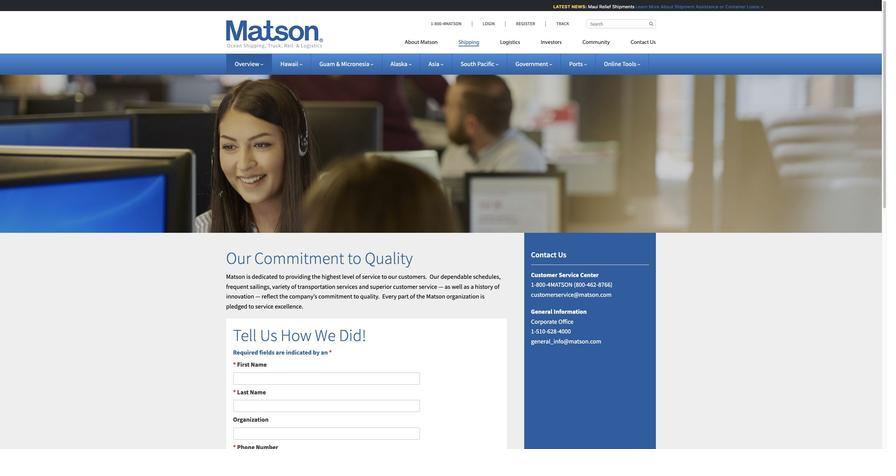 Task type: locate. For each thing, give the bounding box(es) containing it.
1 horizontal spatial is
[[480, 293, 485, 301]]

is down history
[[480, 293, 485, 301]]

0 vertical spatial matson
[[420, 40, 438, 45]]

overview link
[[235, 60, 263, 68]]

latest
[[551, 4, 569, 9]]

to right pledged at bottom
[[249, 303, 254, 311]]

online tools link
[[604, 60, 641, 68]]

0 vertical spatial contact
[[631, 40, 649, 45]]

1 horizontal spatial 4matson
[[547, 281, 573, 289]]

2 vertical spatial 1-
[[531, 328, 536, 336]]

we
[[315, 325, 336, 346]]

1 vertical spatial contact
[[531, 250, 557, 260]]

0 horizontal spatial the
[[279, 293, 288, 301]]

tools
[[622, 60, 636, 68]]

1 vertical spatial 800-
[[536, 281, 547, 289]]

dedicated
[[252, 273, 278, 281]]

0 horizontal spatial —
[[255, 293, 260, 301]]

of down providing
[[291, 283, 296, 291]]

service up and
[[362, 273, 380, 281]]

contact inside top menu navigation
[[631, 40, 649, 45]]

investors
[[541, 40, 562, 45]]

0 vertical spatial us
[[650, 40, 656, 45]]

register
[[516, 21, 535, 27]]

0 vertical spatial 4matson
[[443, 21, 462, 27]]

* left last
[[233, 389, 236, 397]]

0 vertical spatial 800-
[[435, 21, 443, 27]]

1- down corporate
[[531, 328, 536, 336]]

1 horizontal spatial 800-
[[536, 281, 547, 289]]

contact up 'tools'
[[631, 40, 649, 45]]

ports
[[569, 60, 583, 68]]

800-
[[435, 21, 443, 27], [536, 281, 547, 289]]

None search field
[[587, 19, 656, 28]]

highest
[[322, 273, 341, 281]]

*
[[329, 349, 332, 357], [233, 361, 236, 369], [233, 389, 236, 397]]

2 vertical spatial *
[[233, 389, 236, 397]]

level
[[342, 273, 354, 281]]

1 vertical spatial name
[[250, 389, 266, 397]]

service
[[362, 273, 380, 281], [419, 283, 437, 291], [255, 303, 274, 311]]

2 vertical spatial us
[[260, 325, 277, 346]]

of
[[356, 273, 361, 281], [291, 283, 296, 291], [494, 283, 500, 291], [410, 293, 415, 301]]

service down customers.
[[419, 283, 437, 291]]

1 horizontal spatial contact us
[[631, 40, 656, 45]]

frequent
[[226, 283, 249, 291]]

contact
[[631, 40, 649, 45], [531, 250, 557, 260]]

transportation
[[298, 283, 335, 291]]

2 horizontal spatial us
[[650, 40, 656, 45]]

quality.
[[360, 293, 380, 301]]

customerservice@matson.com
[[531, 291, 612, 299]]

general
[[531, 308, 552, 316]]

2 horizontal spatial the
[[416, 293, 425, 301]]

information
[[554, 308, 587, 316]]

our
[[226, 248, 251, 269]]

1- down customer
[[531, 281, 536, 289]]

matson up asia
[[420, 40, 438, 45]]

1 horizontal spatial contact
[[631, 40, 649, 45]]

investors link
[[531, 36, 572, 51]]

contact us up customer
[[531, 250, 566, 260]]

ports link
[[569, 60, 587, 68]]

maui
[[586, 4, 596, 9]]

commitment
[[254, 248, 344, 269]]

us down search "image"
[[650, 40, 656, 45]]

— down sailings,
[[255, 293, 260, 301]]

and
[[359, 283, 369, 291]]

1 horizontal spatial service
[[362, 273, 380, 281]]

None text field
[[233, 373, 420, 385], [233, 401, 420, 413], [233, 373, 420, 385], [233, 401, 420, 413]]

* left first
[[233, 361, 236, 369]]

matson up frequent
[[226, 273, 245, 281]]

name down fields at left
[[251, 361, 267, 369]]

0 vertical spatial name
[[251, 361, 267, 369]]

asia
[[429, 60, 439, 68]]

1 vertical spatial contact us
[[531, 250, 566, 260]]

about right more
[[659, 4, 672, 9]]

1- inside general information corporate office 1-510-628-4000 general_info@matson.com
[[531, 328, 536, 336]]

800- up 'about matson' link
[[435, 21, 443, 27]]

* right an
[[329, 349, 332, 357]]

1 vertical spatial *
[[233, 361, 236, 369]]

contact us
[[631, 40, 656, 45], [531, 250, 566, 260]]

4matson up shipping
[[443, 21, 462, 27]]

1 horizontal spatial us
[[558, 250, 566, 260]]

the down variety
[[279, 293, 288, 301]]

1 vertical spatial us
[[558, 250, 566, 260]]

an
[[321, 349, 328, 357]]

learn more about shipment assistance or container loans > link
[[634, 4, 762, 9]]

matson inside 'about matson' link
[[420, 40, 438, 45]]

service down reflect
[[255, 303, 274, 311]]

online tools
[[604, 60, 636, 68]]

Organization text field
[[233, 428, 420, 440]]

0 horizontal spatial contact us
[[531, 250, 566, 260]]

name
[[251, 361, 267, 369], [250, 389, 266, 397]]

1 vertical spatial is
[[480, 293, 485, 301]]

* first name
[[233, 361, 267, 369]]

1 vertical spatial 4matson
[[547, 281, 573, 289]]

1 horizontal spatial —
[[438, 283, 443, 291]]

0 horizontal spatial 800-
[[435, 21, 443, 27]]

1- up 'about matson' link
[[431, 21, 435, 27]]

guam
[[319, 60, 335, 68]]

south pacific link
[[461, 60, 499, 68]]

1-800-4matson
[[431, 21, 462, 27]]

is
[[246, 273, 251, 281], [480, 293, 485, 301]]

or
[[718, 4, 722, 9]]

1-
[[431, 21, 435, 27], [531, 281, 536, 289], [531, 328, 536, 336]]

as left a on the bottom of the page
[[464, 283, 469, 291]]

the right the part
[[416, 293, 425, 301]]

0 vertical spatial service
[[362, 273, 380, 281]]

&
[[336, 60, 340, 68]]

name right last
[[250, 389, 266, 397]]

alaska
[[391, 60, 408, 68]]

0 horizontal spatial contact
[[531, 250, 557, 260]]

0 vertical spatial contact us
[[631, 40, 656, 45]]

reflect
[[262, 293, 278, 301]]

us inside section
[[558, 250, 566, 260]]

us up service
[[558, 250, 566, 260]]

1 vertical spatial about
[[405, 40, 419, 45]]

matson left organization
[[426, 293, 445, 301]]

2 vertical spatial service
[[255, 303, 274, 311]]

is up frequent
[[246, 273, 251, 281]]

sailings,
[[250, 283, 271, 291]]

0 horizontal spatial about
[[405, 40, 419, 45]]

1 vertical spatial 1-
[[531, 281, 536, 289]]

>
[[759, 4, 762, 9]]

0 horizontal spatial as
[[445, 283, 450, 291]]

our commitment to quality
[[226, 248, 413, 269]]

service
[[559, 271, 579, 279]]

0 horizontal spatial 4matson
[[443, 21, 462, 27]]

matson
[[420, 40, 438, 45], [226, 273, 245, 281], [426, 293, 445, 301]]

800- inside customer service center 1-800-4matson (800-462-8766) customerservice@matson.com
[[536, 281, 547, 289]]

our
[[388, 273, 397, 281]]

contact us down search "image"
[[631, 40, 656, 45]]

community link
[[572, 36, 620, 51]]

about up alaska link
[[405, 40, 419, 45]]

4matson
[[443, 21, 462, 27], [547, 281, 573, 289]]

800- down customer
[[536, 281, 547, 289]]

as
[[445, 283, 450, 291], [464, 283, 469, 291]]

schedules,
[[473, 273, 501, 281]]

4matson down service
[[547, 281, 573, 289]]

1 horizontal spatial as
[[464, 283, 469, 291]]

1 horizontal spatial the
[[312, 273, 320, 281]]

2 horizontal spatial service
[[419, 283, 437, 291]]

1 horizontal spatial about
[[659, 4, 672, 9]]

relief
[[598, 4, 609, 9]]

0 vertical spatial *
[[329, 349, 332, 357]]

login
[[483, 21, 495, 27]]

0 vertical spatial 1-
[[431, 21, 435, 27]]

the
[[312, 273, 320, 281], [279, 293, 288, 301], [416, 293, 425, 301]]

by
[[313, 349, 320, 357]]

contact up customer
[[531, 250, 557, 260]]

alaska link
[[391, 60, 412, 68]]

— left well
[[438, 283, 443, 291]]

0 horizontal spatial us
[[260, 325, 277, 346]]

us up fields at left
[[260, 325, 277, 346]]

the up transportation
[[312, 273, 320, 281]]

1 as from the left
[[445, 283, 450, 291]]

as left well
[[445, 283, 450, 291]]

0 vertical spatial is
[[246, 273, 251, 281]]



Task type: vqa. For each thing, say whether or not it's contained in the screenshot.
Community
yes



Task type: describe. For each thing, give the bounding box(es) containing it.
customerservice@matson.com link
[[531, 291, 612, 299]]

organization
[[233, 416, 269, 424]]

overview
[[235, 60, 259, 68]]

are
[[276, 349, 285, 357]]

news:
[[570, 4, 585, 9]]

government link
[[516, 60, 552, 68]]

2 as from the left
[[464, 283, 469, 291]]

commitment
[[319, 293, 352, 301]]

history
[[475, 283, 493, 291]]

general information corporate office 1-510-628-4000 general_info@matson.com
[[531, 308, 601, 346]]

* inside tell us how we did! required fields are indicated by an *
[[329, 349, 332, 357]]

more
[[647, 4, 658, 9]]

top menu navigation
[[405, 36, 656, 51]]

government
[[516, 60, 548, 68]]

4000
[[559, 328, 571, 336]]

corporate
[[531, 318, 557, 326]]

first
[[237, 361, 250, 369]]

0 horizontal spatial service
[[255, 303, 274, 311]]

to up level
[[348, 248, 361, 269]]

track link
[[546, 21, 569, 27]]

0 vertical spatial about
[[659, 4, 672, 9]]

general_info@matson.com link
[[531, 338, 601, 346]]

customer
[[393, 283, 418, 291]]

online
[[604, 60, 621, 68]]

superior
[[370, 283, 392, 291]]

4matson inside customer service center 1-800-4matson (800-462-8766) customerservice@matson.com
[[547, 281, 573, 289]]

name for * last name
[[250, 389, 266, 397]]

shipping
[[459, 40, 479, 45]]

assistance
[[694, 4, 717, 9]]

south
[[461, 60, 476, 68]]

of right level
[[356, 273, 361, 281]]

contact inside section
[[531, 250, 557, 260]]

1 vertical spatial matson
[[226, 273, 245, 281]]

2 vertical spatial matson
[[426, 293, 445, 301]]

name for * first name
[[251, 361, 267, 369]]

container
[[724, 4, 744, 9]]

did!
[[339, 325, 366, 346]]

login link
[[472, 21, 505, 27]]

company's
[[289, 293, 317, 301]]

pledged
[[226, 303, 247, 311]]

to up variety
[[279, 273, 284, 281]]

* for first name
[[233, 361, 236, 369]]

indicated
[[286, 349, 312, 357]]

latest news: maui relief shipments learn more about shipment assistance or container loans >
[[551, 4, 762, 9]]

part
[[398, 293, 409, 301]]

0 horizontal spatial is
[[246, 273, 251, 281]]

510-
[[536, 328, 547, 336]]

of right history
[[494, 283, 500, 291]]

(800-
[[574, 281, 587, 289]]

* last name
[[233, 389, 266, 397]]

contact us inside section
[[531, 250, 566, 260]]

tell
[[233, 325, 257, 346]]

1 vertical spatial —
[[255, 293, 260, 301]]

search image
[[649, 21, 653, 26]]

customer
[[531, 271, 558, 279]]

fields
[[259, 349, 275, 357]]

contact us section
[[516, 233, 665, 450]]

to down and
[[354, 293, 359, 301]]

excellence.
[[275, 303, 303, 311]]

contact us link
[[620, 36, 656, 51]]

matson is dedicated to providing the highest level of service to our customers.  our dependable schedules, frequent sailings, variety of transportation services and superior customer service — as well as a history of innovation — reflect the company's commitment to quality.  every part of the matson organization is pledged to service excellence.
[[226, 273, 501, 311]]

* for last name
[[233, 389, 236, 397]]

of right the part
[[410, 293, 415, 301]]

asia link
[[429, 60, 444, 68]]

about matson link
[[405, 36, 448, 51]]

to left our
[[382, 273, 387, 281]]

hawaii
[[280, 60, 298, 68]]

0 vertical spatial —
[[438, 283, 443, 291]]

required
[[233, 349, 258, 357]]

dependable
[[441, 273, 472, 281]]

about matson
[[405, 40, 438, 45]]

shipments
[[611, 4, 633, 9]]

innovation
[[226, 293, 254, 301]]

pacific
[[477, 60, 494, 68]]

tell us how we did! required fields are indicated by an *
[[233, 325, 366, 357]]

8766)
[[598, 281, 613, 289]]

us inside top menu navigation
[[650, 40, 656, 45]]

Search search field
[[587, 19, 656, 28]]

shipping link
[[448, 36, 490, 51]]

blue matson logo with ocean, shipping, truck, rail and logistics written beneath it. image
[[226, 20, 323, 49]]

628-
[[547, 328, 559, 336]]

customers.
[[398, 273, 427, 281]]

1-510-628-4000 link
[[531, 328, 571, 336]]

customer service center 1-800-4matson (800-462-8766) customerservice@matson.com
[[531, 271, 613, 299]]

track
[[556, 21, 569, 27]]

banner image
[[0, 64, 882, 233]]

guam & micronesia link
[[319, 60, 374, 68]]

logistics link
[[490, 36, 531, 51]]

guam & micronesia
[[319, 60, 369, 68]]

center
[[580, 271, 599, 279]]

us inside tell us how we did! required fields are indicated by an *
[[260, 325, 277, 346]]

last
[[237, 389, 249, 397]]

general_info@matson.com
[[531, 338, 601, 346]]

register link
[[505, 21, 546, 27]]

contact us inside top menu navigation
[[631, 40, 656, 45]]

1 vertical spatial service
[[419, 283, 437, 291]]

providing
[[286, 273, 311, 281]]

loans
[[745, 4, 758, 9]]

logistics
[[500, 40, 520, 45]]

services
[[337, 283, 358, 291]]

1-800-4matson link
[[431, 21, 472, 27]]

shipment
[[673, 4, 693, 9]]

hawaii link
[[280, 60, 302, 68]]

about inside top menu navigation
[[405, 40, 419, 45]]

1- inside customer service center 1-800-4matson (800-462-8766) customerservice@matson.com
[[531, 281, 536, 289]]



